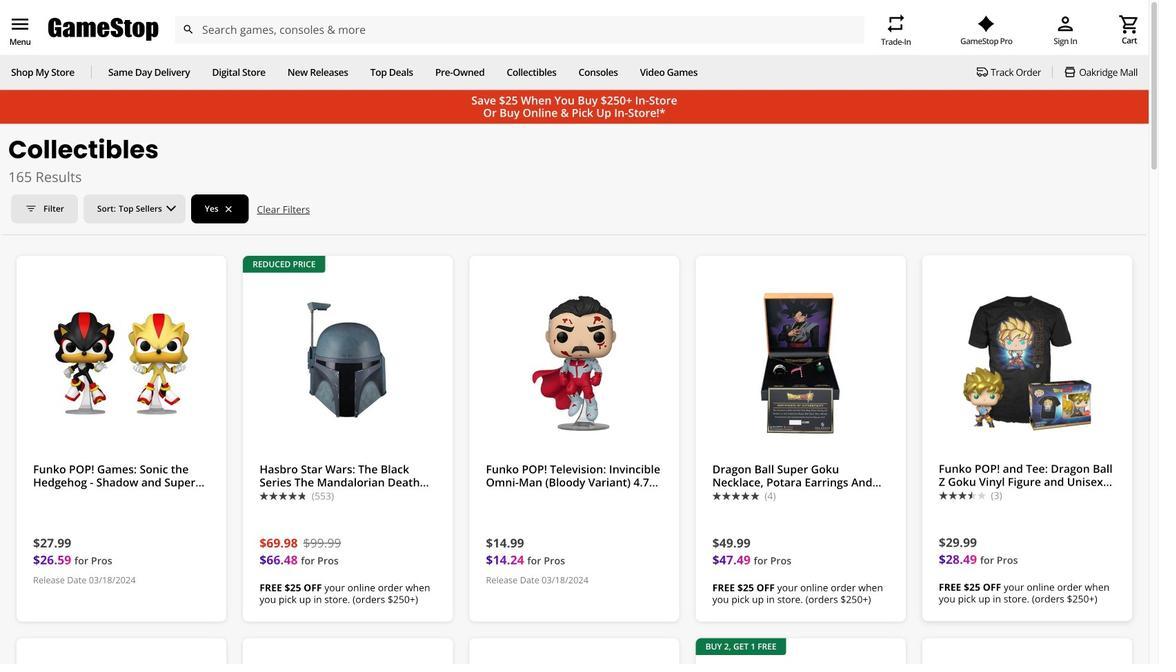 Task type: locate. For each thing, give the bounding box(es) containing it.
gamestop image
[[48, 16, 159, 43]]

gamestop pro icon image
[[978, 16, 996, 32]]

None search field
[[175, 16, 865, 43]]



Task type: describe. For each thing, give the bounding box(es) containing it.
Search games, consoles & more search field
[[202, 16, 840, 43]]



